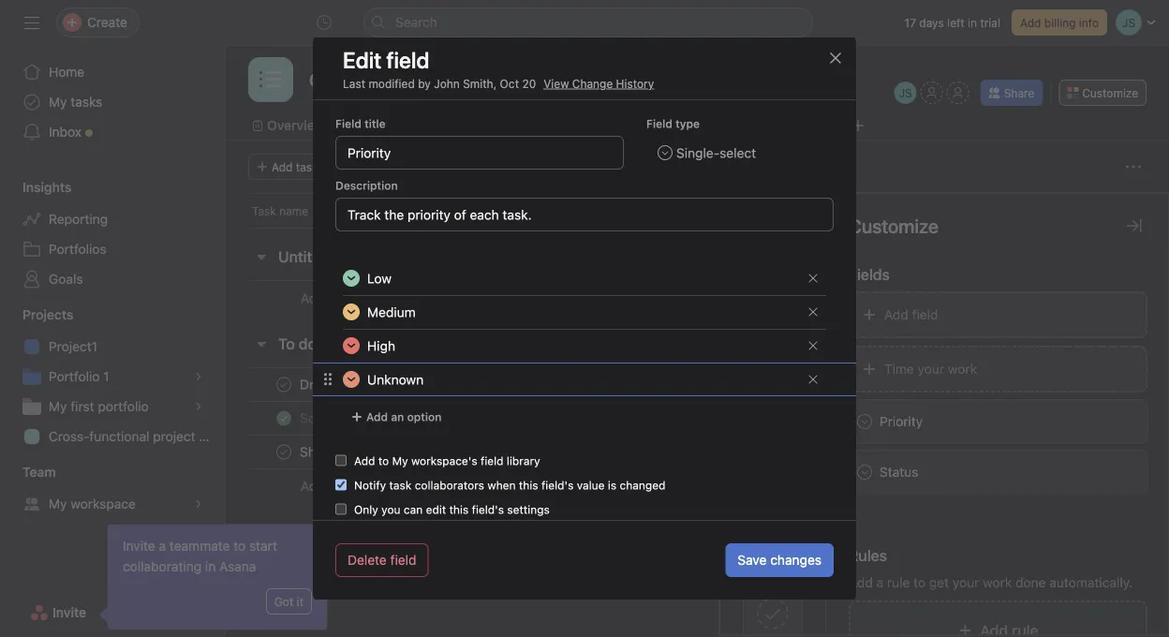 Task type: describe. For each thing, give the bounding box(es) containing it.
reporting
[[49, 211, 108, 227]]

my workspace link
[[11, 489, 214, 519]]

my first portfolio
[[49, 399, 149, 414]]

field's for value
[[542, 479, 574, 492]]

add to starred image
[[594, 72, 609, 87]]

plan
[[199, 429, 225, 444]]

your inside time your work button
[[918, 361, 945, 377]]

to do
[[278, 335, 317, 353]]

0 horizontal spatial customize
[[849, 215, 939, 237]]

1 horizontal spatial in
[[968, 16, 977, 29]]

add an option button
[[343, 404, 450, 430]]

row containing js
[[226, 367, 1170, 402]]

portfolios
[[49, 241, 106, 257]]

overview
[[267, 118, 325, 133]]

remove option image for second type an option name field from the bottom
[[808, 340, 819, 351]]

4 type an option name field from the top
[[360, 364, 800, 395]]

add task… row for untitled section
[[226, 280, 1170, 316]]

collapse task list for this section image for done
[[254, 611, 269, 626]]

changed
[[620, 479, 666, 492]]

2 fields
[[754, 282, 793, 295]]

asana
[[219, 559, 256, 574]]

doing button
[[278, 514, 319, 548]]

is
[[608, 479, 617, 492]]

cross-
[[49, 429, 89, 444]]

goals
[[49, 271, 83, 287]]

portfolio
[[49, 369, 100, 384]]

an
[[391, 410, 404, 424]]

my for my first portfolio
[[49, 399, 67, 414]]

done
[[278, 610, 315, 627]]

oct inside edit field last modified by john smith, oct 20 view change history
[[500, 77, 519, 90]]

to do button
[[278, 327, 317, 361]]

add inside the header to do tree grid
[[301, 478, 325, 494]]

share button
[[981, 80, 1043, 106]]

inbox link
[[11, 117, 214, 147]]

add task… for untitled section
[[301, 291, 364, 306]]

priority inside row
[[886, 204, 924, 217]]

Share timeline with teammates text field
[[296, 443, 491, 462]]

tasks
[[71, 94, 102, 110]]

done button
[[278, 602, 315, 635]]

team
[[22, 464, 56, 480]]

20 inside edit field last modified by john smith, oct 20 view change history
[[522, 77, 536, 90]]

to for add a rule to get your work done automatically.
[[914, 575, 926, 590]]

field for field title
[[335, 117, 362, 130]]

value
[[577, 479, 605, 492]]

settings
[[507, 503, 550, 516]]

name
[[279, 204, 308, 217]]

my first portfolio link
[[11, 392, 214, 422]]

add field
[[885, 307, 938, 322]]

got
[[274, 595, 294, 608]]

24
[[823, 378, 837, 391]]

invite for invite
[[53, 605, 86, 620]]

select
[[720, 145, 756, 160]]

change
[[572, 77, 613, 90]]

this for when
[[519, 479, 538, 492]]

task name
[[252, 204, 308, 217]]

Draft project brief text field
[[296, 375, 414, 394]]

type
[[676, 117, 700, 130]]

add inside add an option button
[[366, 410, 388, 424]]

inbox
[[49, 124, 82, 140]]

description
[[335, 179, 398, 192]]

last
[[343, 77, 365, 90]]

insights button
[[0, 178, 72, 197]]

close details image
[[1127, 218, 1142, 233]]

customize inside customize dropdown button
[[1083, 86, 1139, 99]]

goals link
[[11, 264, 214, 294]]

1 horizontal spatial rules
[[849, 547, 887, 565]]

add billing info
[[1020, 16, 1099, 29]]

delete field button
[[335, 544, 429, 577]]

js button
[[895, 82, 917, 104]]

add left rule
[[849, 575, 873, 590]]

modified
[[369, 77, 415, 90]]

project1 link
[[11, 332, 214, 362]]

portfolios link
[[11, 234, 214, 264]]

portfolio 1 link
[[11, 362, 214, 392]]

Add to My workspace's field library checkbox
[[335, 455, 347, 466]]

add task
[[272, 160, 318, 173]]

status
[[880, 464, 919, 480]]

Priority, Stage, Status… text field
[[335, 136, 624, 170]]

calendar link
[[594, 115, 665, 136]]

add up it on the bottom of the page
[[301, 565, 325, 581]]

my workspace
[[49, 496, 136, 512]]

delete field
[[348, 552, 417, 568]]

Schedule kickoff meeting text field
[[296, 409, 459, 428]]

fields
[[764, 282, 793, 295]]

task… for untitled section
[[329, 291, 364, 306]]

got it button
[[266, 589, 312, 615]]

close image
[[828, 51, 843, 66]]

completed checkbox for schedule kickoff meeting text box on the bottom
[[273, 407, 295, 430]]

my tasks link
[[11, 87, 214, 117]]

calendar
[[609, 118, 665, 133]]

completed checkbox for draft project brief text box
[[273, 373, 295, 396]]

single-select
[[677, 145, 756, 160]]

field's for settings
[[472, 503, 504, 516]]

remove option image for 2nd type an option name field
[[808, 306, 819, 318]]

hide sidebar image
[[24, 15, 39, 30]]

field for field type
[[647, 117, 673, 130]]

add task… button for untitled section
[[301, 288, 364, 309]]

it
[[297, 595, 304, 608]]

my tasks
[[49, 94, 102, 110]]

completed image
[[273, 407, 295, 430]]

collapse task list for this section image for to do
[[254, 336, 269, 351]]

projects element
[[0, 298, 225, 455]]

Only you can edit this field's settings checkbox
[[335, 504, 347, 515]]

time your work
[[885, 361, 977, 377]]

add to my workspace's field library
[[354, 454, 540, 468]]

untitled section button
[[278, 240, 389, 274]]

doing
[[278, 522, 319, 540]]

add task… for doing
[[301, 565, 364, 581]]

john inside edit field last modified by john smith, oct 20 view change history
[[434, 77, 460, 90]]

–
[[813, 378, 820, 391]]

teammate
[[170, 538, 230, 554]]

section
[[337, 248, 389, 266]]



Task type: vqa. For each thing, say whether or not it's contained in the screenshot.
'Insights' dropdown button
yes



Task type: locate. For each thing, give the bounding box(es) containing it.
2 task… from the top
[[329, 478, 364, 494]]

reporting link
[[11, 204, 214, 234]]

1 vertical spatial completed checkbox
[[273, 407, 295, 430]]

3 add task… row from the top
[[226, 555, 1170, 590]]

to inside invite a teammate to start collaborating in asana got it
[[234, 538, 246, 554]]

title
[[365, 117, 386, 130]]

Type an option name field
[[360, 262, 800, 294], [360, 296, 800, 328], [360, 330, 800, 362], [360, 364, 800, 395]]

completed image for draft project brief text box
[[273, 373, 295, 396]]

customize up the fields
[[849, 215, 939, 237]]

list link
[[348, 115, 385, 136]]

js
[[899, 86, 913, 99], [667, 378, 680, 391]]

0 vertical spatial field's
[[542, 479, 574, 492]]

1 horizontal spatial 20
[[796, 378, 810, 391]]

4 remove option image from the top
[[808, 374, 819, 385]]

search list box
[[364, 7, 813, 37]]

my for my workspace
[[49, 496, 67, 512]]

a for invite
[[159, 538, 166, 554]]

completed image inside draft project brief cell
[[273, 373, 295, 396]]

add task… button inside the header to do tree grid
[[301, 476, 364, 497]]

1 horizontal spatial field
[[647, 117, 673, 130]]

in down teammate
[[205, 559, 216, 574]]

completed checkbox down completed image
[[273, 441, 295, 463]]

field for delete
[[390, 552, 417, 568]]

collapse task list for this section image
[[254, 249, 269, 264], [254, 336, 269, 351]]

1 vertical spatial task
[[389, 479, 412, 492]]

add down the fields
[[885, 307, 909, 322]]

to for invite a teammate to start collaborating in asana got it
[[234, 538, 246, 554]]

to left get
[[914, 575, 926, 590]]

0 vertical spatial add task… row
[[226, 280, 1170, 316]]

to up asana
[[234, 538, 246, 554]]

portfolio 1
[[49, 369, 109, 384]]

completed checkbox for share timeline with teammates text field
[[273, 441, 295, 463]]

this right edit
[[449, 503, 469, 516]]

2 remove option image from the top
[[808, 306, 819, 318]]

2 completed image from the top
[[273, 441, 295, 463]]

work left done
[[983, 575, 1012, 590]]

info
[[1079, 16, 1099, 29]]

2 collapse task list for this section image from the top
[[254, 611, 269, 626]]

completed image for share timeline with teammates text field
[[273, 441, 295, 463]]

1 vertical spatial rules
[[849, 547, 887, 565]]

remove option image
[[808, 273, 819, 284], [808, 306, 819, 318], [808, 340, 819, 351], [808, 374, 819, 385]]

add task… inside the header to do tree grid
[[301, 478, 364, 494]]

task up you
[[389, 479, 412, 492]]

0 vertical spatial task
[[296, 160, 318, 173]]

notify task collaborators when this field's value is changed
[[354, 479, 666, 492]]

task
[[296, 160, 318, 173], [389, 479, 412, 492]]

global element
[[0, 46, 225, 158]]

field up modified
[[387, 47, 430, 73]]

field up when
[[481, 454, 504, 468]]

js left john smith at bottom
[[667, 378, 680, 391]]

1 vertical spatial field's
[[472, 503, 504, 516]]

add field button
[[849, 291, 1148, 338]]

invite inside invite a teammate to start collaborating in asana got it
[[123, 538, 155, 554]]

1 horizontal spatial task
[[389, 479, 412, 492]]

1 horizontal spatial work
[[983, 575, 1012, 590]]

work right time
[[948, 361, 977, 377]]

add down overview link
[[272, 160, 293, 173]]

0 vertical spatial work
[[948, 361, 977, 377]]

1 collapse task list for this section image from the top
[[254, 249, 269, 264]]

0 horizontal spatial a
[[159, 538, 166, 554]]

priority
[[886, 204, 924, 217], [880, 414, 923, 429]]

row
[[226, 193, 1170, 228], [248, 227, 1147, 229], [226, 367, 1170, 402], [226, 401, 1170, 436], [226, 435, 1170, 469]]

add task… row for doing
[[226, 555, 1170, 590]]

20 inside the header to do tree grid
[[796, 378, 810, 391]]

add task… button
[[301, 288, 364, 309], [301, 476, 364, 497], [301, 563, 364, 583]]

0 horizontal spatial this
[[449, 503, 469, 516]]

oct 20 – 24
[[774, 378, 837, 391]]

task… for doing
[[329, 565, 364, 581]]

0 horizontal spatial oct
[[500, 77, 519, 90]]

2 vertical spatial to
[[914, 575, 926, 590]]

completed checkbox inside schedule kickoff meeting 'cell'
[[273, 407, 295, 430]]

first
[[71, 399, 94, 414]]

1 vertical spatial add task… button
[[301, 476, 364, 497]]

1 horizontal spatial invite
[[123, 538, 155, 554]]

js inside js button
[[899, 86, 913, 99]]

2 add task… button from the top
[[301, 476, 364, 497]]

trial
[[981, 16, 1001, 29]]

2 vertical spatial completed checkbox
[[273, 441, 295, 463]]

when
[[488, 479, 516, 492]]

add left notify task collaborators when this field's value is changed checkbox
[[301, 478, 325, 494]]

completed checkbox up completed image
[[273, 373, 295, 396]]

do
[[299, 335, 317, 353]]

0 vertical spatial in
[[968, 16, 977, 29]]

field right delete
[[390, 552, 417, 568]]

your
[[918, 361, 945, 377], [953, 575, 980, 590]]

add task… button up it on the bottom of the page
[[301, 563, 364, 583]]

cross-functional project plan
[[49, 429, 225, 444]]

to up notify
[[378, 454, 389, 468]]

this up settings
[[519, 479, 538, 492]]

field title
[[335, 117, 386, 130]]

invite button
[[18, 596, 99, 630]]

list image
[[260, 68, 282, 91]]

cross-functional project plan link
[[11, 422, 225, 452]]

library
[[507, 454, 540, 468]]

a inside invite a teammate to start collaborating in asana got it
[[159, 538, 166, 554]]

list
[[363, 118, 385, 133]]

workflow
[[702, 118, 761, 133]]

js inside the header to do tree grid
[[667, 378, 680, 391]]

a
[[159, 538, 166, 554], [877, 575, 884, 590]]

1 vertical spatial to
[[234, 538, 246, 554]]

add left "billing"
[[1020, 16, 1042, 29]]

20
[[522, 77, 536, 90], [796, 378, 810, 391]]

in inside invite a teammate to start collaborating in asana got it
[[205, 559, 216, 574]]

only
[[354, 503, 378, 516]]

add right add to my workspace's field library checkbox
[[354, 454, 375, 468]]

rules up rule
[[849, 547, 887, 565]]

1 horizontal spatial oct
[[774, 378, 793, 391]]

add task… button down untitled section button
[[301, 288, 364, 309]]

collapse task list for this section image left done
[[254, 611, 269, 626]]

invite inside "button"
[[53, 605, 86, 620]]

add task… up only you can edit this field's settings option
[[301, 478, 364, 494]]

1 horizontal spatial this
[[519, 479, 538, 492]]

1 vertical spatial collapse task list for this section image
[[254, 611, 269, 626]]

my left 'first'
[[49, 399, 67, 414]]

0 horizontal spatial work
[[948, 361, 977, 377]]

remove option image for fourth type an option name field from the bottom of the page
[[808, 273, 819, 284]]

task inside button
[[296, 160, 318, 173]]

team button
[[0, 463, 56, 482]]

john inside the header to do tree grid
[[689, 378, 715, 391]]

1 horizontal spatial js
[[899, 86, 913, 99]]

changes
[[771, 552, 822, 568]]

add an option
[[366, 410, 442, 424]]

john right by
[[434, 77, 460, 90]]

rules
[[759, 374, 788, 387], [849, 547, 887, 565]]

completed image up completed image
[[273, 373, 295, 396]]

oct right smith,
[[500, 77, 519, 90]]

add task… button up only you can edit this field's settings option
[[301, 476, 364, 497]]

project
[[153, 429, 196, 444]]

0 horizontal spatial your
[[918, 361, 945, 377]]

share timeline with teammates cell
[[226, 435, 655, 469]]

1 horizontal spatial field's
[[542, 479, 574, 492]]

work
[[948, 361, 977, 377], [983, 575, 1012, 590]]

1 vertical spatial add task…
[[301, 478, 364, 494]]

3 task… from the top
[[329, 565, 364, 581]]

untitled
[[278, 248, 334, 266]]

share
[[1004, 86, 1035, 99]]

0 horizontal spatial 20
[[522, 77, 536, 90]]

workspace's
[[411, 454, 478, 468]]

a left rule
[[877, 575, 884, 590]]

1 collapse task list for this section image from the top
[[254, 524, 269, 539]]

teams element
[[0, 455, 225, 523]]

1 task… from the top
[[329, 291, 364, 306]]

1 add task… row from the top
[[226, 280, 1170, 316]]

0 vertical spatial to
[[378, 454, 389, 468]]

task for notify
[[389, 479, 412, 492]]

smith,
[[463, 77, 497, 90]]

my
[[49, 94, 67, 110], [49, 399, 67, 414], [392, 454, 408, 468], [49, 496, 67, 512]]

0 horizontal spatial field's
[[472, 503, 504, 516]]

1 vertical spatial collapse task list for this section image
[[254, 336, 269, 351]]

a up collaborating
[[159, 538, 166, 554]]

field left type
[[647, 117, 673, 130]]

1 vertical spatial js
[[667, 378, 680, 391]]

Completed checkbox
[[273, 373, 295, 396], [273, 407, 295, 430], [273, 441, 295, 463]]

left
[[947, 16, 965, 29]]

None text field
[[335, 198, 834, 231]]

add task… up it on the bottom of the page
[[301, 565, 364, 581]]

collapse task list for this section image left doing
[[254, 524, 269, 539]]

2 vertical spatial add task… button
[[301, 563, 364, 583]]

1 add task… button from the top
[[301, 288, 364, 309]]

0 vertical spatial this
[[519, 479, 538, 492]]

time
[[885, 361, 914, 377]]

field for add
[[912, 307, 938, 322]]

search button
[[364, 7, 813, 37]]

0 horizontal spatial js
[[667, 378, 680, 391]]

field
[[387, 47, 430, 73], [912, 307, 938, 322], [481, 454, 504, 468], [390, 552, 417, 568]]

add left an
[[366, 410, 388, 424]]

work inside button
[[948, 361, 977, 377]]

add task button
[[248, 154, 327, 180]]

field type
[[647, 117, 700, 130]]

this for edit
[[449, 503, 469, 516]]

0 vertical spatial rules
[[759, 374, 788, 387]]

your right get
[[953, 575, 980, 590]]

customize button
[[1059, 80, 1147, 106]]

delete
[[348, 552, 387, 568]]

1 vertical spatial priority
[[880, 414, 923, 429]]

3 add task… button from the top
[[301, 563, 364, 583]]

2 vertical spatial add task… row
[[226, 555, 1170, 590]]

invite for invite a teammate to start collaborating in asana got it
[[123, 538, 155, 554]]

my inside my first portfolio 'link'
[[49, 399, 67, 414]]

3 completed checkbox from the top
[[273, 441, 295, 463]]

a for add
[[877, 575, 884, 590]]

insights element
[[0, 171, 225, 298]]

0 vertical spatial a
[[159, 538, 166, 554]]

3 add task… from the top
[[301, 565, 364, 581]]

2 type an option name field from the top
[[360, 296, 800, 328]]

schedule kickoff meeting cell
[[226, 401, 655, 436]]

my for my tasks
[[49, 94, 67, 110]]

add billing info button
[[1012, 9, 1108, 36]]

collapse task list for this section image for untitled section
[[254, 249, 269, 264]]

view
[[544, 77, 569, 90]]

functional
[[89, 429, 149, 444]]

0 vertical spatial 20
[[522, 77, 536, 90]]

rule
[[887, 575, 910, 590]]

oct left '–'
[[774, 378, 793, 391]]

my left tasks
[[49, 94, 67, 110]]

1 vertical spatial customize
[[849, 215, 939, 237]]

add inside add billing info 'button'
[[1020, 16, 1042, 29]]

3 type an option name field from the top
[[360, 330, 800, 362]]

0 vertical spatial oct
[[500, 77, 519, 90]]

history
[[616, 77, 654, 90]]

1 type an option name field from the top
[[360, 262, 800, 294]]

1 vertical spatial a
[[877, 575, 884, 590]]

1 remove option image from the top
[[808, 273, 819, 284]]

completed checkbox inside share timeline with teammates cell
[[273, 441, 295, 463]]

1 vertical spatial in
[[205, 559, 216, 574]]

collapse task list for this section image
[[254, 524, 269, 539], [254, 611, 269, 626]]

js down 17
[[899, 86, 913, 99]]

edit
[[426, 503, 446, 516]]

1 vertical spatial john
[[689, 378, 715, 391]]

completed image down completed image
[[273, 441, 295, 463]]

add a rule to get your work done automatically.
[[849, 575, 1133, 590]]

0 horizontal spatial in
[[205, 559, 216, 574]]

collapse task list for this section image left to
[[254, 336, 269, 351]]

project1
[[49, 339, 98, 354]]

oct inside the header to do tree grid
[[774, 378, 793, 391]]

draft project brief cell
[[226, 367, 655, 402]]

2 field from the left
[[647, 117, 673, 130]]

billing
[[1045, 16, 1076, 29]]

automatically.
[[1050, 575, 1133, 590]]

john smith
[[689, 378, 748, 391]]

field for edit
[[387, 47, 430, 73]]

2 completed checkbox from the top
[[273, 407, 295, 430]]

1 vertical spatial this
[[449, 503, 469, 516]]

insights
[[22, 179, 72, 195]]

collapse task list for this section image for doing
[[254, 524, 269, 539]]

1 vertical spatial work
[[983, 575, 1012, 590]]

add task… down untitled section button
[[301, 291, 364, 306]]

completed image inside share timeline with teammates cell
[[273, 441, 295, 463]]

save changes button
[[726, 544, 834, 577]]

row containing task name
[[226, 193, 1170, 228]]

field
[[335, 117, 362, 130], [647, 117, 673, 130]]

0 horizontal spatial rules
[[759, 374, 788, 387]]

Notify task collaborators when this field's value is changed checkbox
[[335, 479, 347, 491]]

1 vertical spatial 20
[[796, 378, 810, 391]]

1 horizontal spatial to
[[378, 454, 389, 468]]

this
[[519, 479, 538, 492], [449, 503, 469, 516]]

20 left '–'
[[796, 378, 810, 391]]

header to do tree grid
[[226, 367, 1170, 503]]

your right time
[[918, 361, 945, 377]]

0 vertical spatial invite
[[123, 538, 155, 554]]

0 vertical spatial completed checkbox
[[273, 373, 295, 396]]

task down "overview"
[[296, 160, 318, 173]]

done
[[1016, 575, 1046, 590]]

0 vertical spatial add task… button
[[301, 288, 364, 309]]

completed checkbox right plan
[[273, 407, 295, 430]]

field's down when
[[472, 503, 504, 516]]

1 completed checkbox from the top
[[273, 373, 295, 396]]

0 vertical spatial collapse task list for this section image
[[254, 249, 269, 264]]

add inside add task button
[[272, 160, 293, 173]]

1 add task… from the top
[[301, 291, 364, 306]]

0 horizontal spatial to
[[234, 538, 246, 554]]

1 completed image from the top
[[273, 373, 295, 396]]

field up time your work at the bottom of page
[[912, 307, 938, 322]]

add down untitled
[[301, 291, 325, 306]]

1 vertical spatial oct
[[774, 378, 793, 391]]

field inside edit field last modified by john smith, oct 20 view change history
[[387, 47, 430, 73]]

1 horizontal spatial customize
[[1083, 86, 1139, 99]]

None text field
[[305, 63, 559, 97]]

add task… row
[[226, 280, 1170, 316], [226, 469, 1170, 503], [226, 555, 1170, 590]]

single-
[[677, 145, 720, 160]]

2
[[754, 282, 760, 295]]

0 vertical spatial your
[[918, 361, 945, 377]]

1 vertical spatial your
[[953, 575, 980, 590]]

0 vertical spatial priority
[[886, 204, 924, 217]]

start
[[249, 538, 277, 554]]

task for add
[[296, 160, 318, 173]]

0 vertical spatial customize
[[1083, 86, 1139, 99]]

option
[[407, 410, 442, 424]]

1 vertical spatial add task… row
[[226, 469, 1170, 503]]

overview link
[[252, 115, 325, 136]]

search
[[395, 15, 438, 30]]

1 horizontal spatial a
[[877, 575, 884, 590]]

field's left value
[[542, 479, 574, 492]]

smith
[[718, 378, 748, 391]]

my down an
[[392, 454, 408, 468]]

1 vertical spatial completed image
[[273, 441, 295, 463]]

1 horizontal spatial john
[[689, 378, 715, 391]]

by
[[418, 77, 431, 90]]

invite
[[123, 538, 155, 554], [53, 605, 86, 620]]

20 left view on the left top of the page
[[522, 77, 536, 90]]

2 collapse task list for this section image from the top
[[254, 336, 269, 351]]

rules right smith
[[759, 374, 788, 387]]

2 add task… row from the top
[[226, 469, 1170, 503]]

task… inside the header to do tree grid
[[329, 478, 364, 494]]

0 vertical spatial john
[[434, 77, 460, 90]]

2 vertical spatial add task…
[[301, 565, 364, 581]]

john left smith
[[689, 378, 715, 391]]

1 vertical spatial task…
[[329, 478, 364, 494]]

customize down info at the top
[[1083, 86, 1139, 99]]

0 horizontal spatial john
[[434, 77, 460, 90]]

0 vertical spatial add task…
[[301, 291, 364, 306]]

add task… button for doing
[[301, 563, 364, 583]]

field left list
[[335, 117, 362, 130]]

0 horizontal spatial invite
[[53, 605, 86, 620]]

completed image
[[273, 373, 295, 396], [273, 441, 295, 463]]

1 horizontal spatial your
[[953, 575, 980, 590]]

days
[[920, 16, 944, 29]]

1 vertical spatial invite
[[53, 605, 86, 620]]

add
[[1020, 16, 1042, 29], [272, 160, 293, 173], [301, 291, 325, 306], [885, 307, 909, 322], [366, 410, 388, 424], [354, 454, 375, 468], [301, 478, 325, 494], [301, 565, 325, 581], [849, 575, 873, 590]]

completed checkbox inside draft project brief cell
[[273, 373, 295, 396]]

2 vertical spatial task…
[[329, 565, 364, 581]]

view change history link
[[544, 77, 654, 90]]

2 add task… from the top
[[301, 478, 364, 494]]

3 remove option image from the top
[[808, 340, 819, 351]]

in right left
[[968, 16, 977, 29]]

1 field from the left
[[335, 117, 362, 130]]

my inside my tasks link
[[49, 94, 67, 110]]

0 vertical spatial js
[[899, 86, 913, 99]]

add inside add field button
[[885, 307, 909, 322]]

time your work button
[[849, 346, 1148, 393]]

my down team
[[49, 496, 67, 512]]

my inside my workspace link
[[49, 496, 67, 512]]

priority up the fields
[[886, 204, 924, 217]]

0 vertical spatial collapse task list for this section image
[[254, 524, 269, 539]]

priority up "status"
[[880, 414, 923, 429]]

0 vertical spatial completed image
[[273, 373, 295, 396]]

portfolio
[[98, 399, 149, 414]]

untitled section
[[278, 248, 389, 266]]

invite a teammate to start collaborating in asana tooltip
[[102, 525, 327, 630]]

projects
[[22, 307, 73, 322]]

collapse task list for this section image left untitled
[[254, 249, 269, 264]]

0 vertical spatial task…
[[329, 291, 364, 306]]

0 horizontal spatial task
[[296, 160, 318, 173]]

0 horizontal spatial field
[[335, 117, 362, 130]]

2 horizontal spatial to
[[914, 575, 926, 590]]

task
[[252, 204, 276, 217]]



